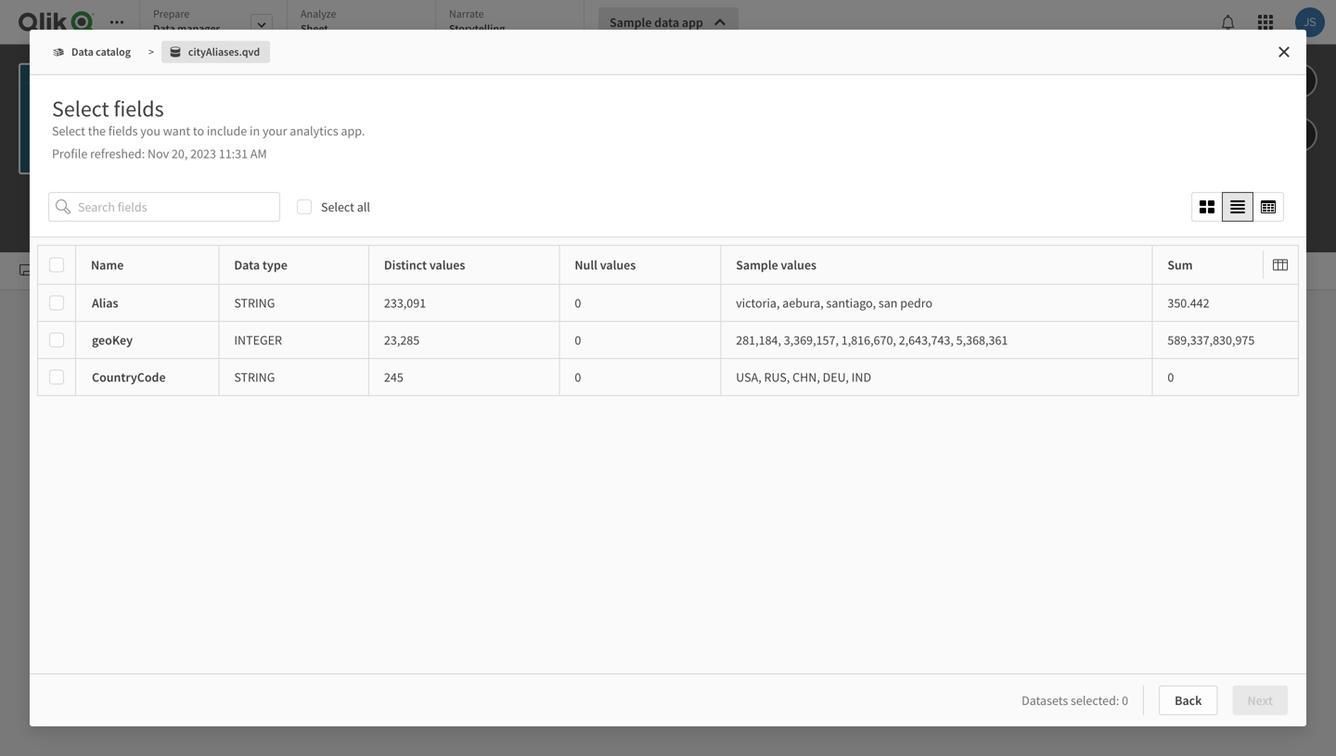 Task type: describe. For each thing, give the bounding box(es) containing it.
2,643,743,
[[899, 332, 954, 348]]

string for countrycode
[[234, 369, 275, 386]]

data for data type
[[234, 257, 260, 273]]

usa,   rus,   chn,   deu,   ind
[[736, 369, 872, 386]]

all
[[357, 199, 370, 215]]

select fields application
[[0, 0, 1337, 756]]

countrycode
[[92, 369, 166, 386]]

want
[[163, 123, 190, 139]]

sum
[[1168, 257, 1193, 273]]

20,
[[172, 145, 188, 162]]

sheets
[[42, 263, 74, 277]]

usa,
[[736, 369, 762, 386]]

null values
[[575, 257, 636, 273]]

alias
[[92, 295, 118, 311]]

app.
[[341, 123, 365, 139]]

back
[[1175, 692, 1202, 709]]

233,091
[[384, 295, 426, 311]]

deu,
[[823, 369, 849, 386]]

:
[[142, 145, 145, 162]]

the
[[88, 123, 106, 139]]

pedro
[[901, 295, 933, 311]]

tab list containing prepare
[[139, 0, 591, 46]]

aebura,
[[783, 295, 824, 311]]

0 horizontal spatial sample
[[217, 63, 259, 80]]

2023
[[190, 145, 216, 162]]

distinct values
[[384, 257, 465, 273]]

281,184,
[[736, 332, 782, 348]]

data for data catalog
[[71, 45, 94, 59]]

fields up ":"
[[114, 95, 164, 123]]

switch view group
[[1192, 192, 1285, 222]]

app options image
[[1291, 123, 1308, 146]]

0 for victoria,   aebura,   santiago,   san pedro
[[575, 295, 581, 311]]

back button
[[1159, 686, 1218, 716]]

null
[[575, 257, 598, 273]]

stories
[[236, 263, 269, 277]]

to
[[193, 123, 204, 139]]

350.442
[[1168, 295, 1210, 311]]

sample inside select fields dialog
[[736, 257, 778, 273]]

analyze sheet
[[301, 6, 336, 36]]

values for sample values
[[781, 257, 817, 273]]

distinct
[[384, 257, 427, 273]]

select for fields
[[52, 95, 109, 123]]

am
[[250, 145, 267, 162]]

>
[[148, 45, 154, 59]]

Search fields text field
[[78, 192, 280, 222]]

app inside button
[[682, 14, 703, 31]]

281,184,   3,369,157,   1,816,670,   2,643,743,   5,368,361
[[736, 332, 1008, 348]]

data catalog button
[[45, 41, 141, 63]]

type
[[263, 257, 288, 273]]



Task type: locate. For each thing, give the bounding box(es) containing it.
1 horizontal spatial app
[[682, 14, 703, 31]]

values up the aebura,
[[781, 257, 817, 273]]

1 horizontal spatial sample
[[610, 14, 652, 31]]

rus,
[[764, 369, 790, 386]]

0 vertical spatial data
[[655, 14, 680, 31]]

0 vertical spatial app
[[682, 14, 703, 31]]

nov
[[148, 145, 169, 162]]

0 horizontal spatial values
[[430, 257, 465, 273]]

0 vertical spatial tab list
[[139, 0, 591, 46]]

integer
[[234, 332, 282, 348]]

values right null at left top
[[600, 257, 636, 273]]

prepare data manager
[[153, 6, 220, 36]]

None checkbox
[[38, 284, 1299, 321]]

0 horizontal spatial data
[[262, 63, 287, 80]]

app
[[682, 14, 703, 31], [290, 63, 311, 80]]

tab list
[[139, 0, 591, 46], [4, 252, 1337, 290]]

data left type
[[234, 257, 260, 273]]

1 vertical spatial tab list
[[4, 252, 1337, 290]]

profile
[[52, 145, 88, 162]]

1 values from the left
[[430, 257, 465, 273]]

data type
[[234, 257, 288, 273]]

fields up refreshed
[[108, 123, 138, 139]]

none checkbox containing alias
[[38, 284, 1299, 321]]

chn,
[[793, 369, 820, 386]]

edit image
[[1291, 70, 1308, 92]]

string down the integer
[[234, 369, 275, 386]]

1,816,670,
[[842, 332, 897, 348]]

cityaliases.qvd image
[[161, 41, 270, 63]]

filters region
[[48, 188, 1288, 225]]

your
[[263, 123, 287, 139]]

you
[[140, 123, 161, 139]]

prepare
[[153, 6, 190, 21]]

sheet
[[301, 21, 328, 36]]

3 values from the left
[[781, 257, 817, 273]]

victoria,
[[736, 295, 780, 311]]

data
[[655, 14, 680, 31], [262, 63, 287, 80]]

analytics
[[290, 123, 338, 139]]

245
[[384, 369, 404, 386]]

data inside data catalog button
[[71, 45, 94, 59]]

stories button
[[198, 252, 285, 290]]

narrate
[[449, 6, 484, 21]]

sample data app
[[610, 14, 703, 31], [217, 63, 311, 80]]

refreshed
[[90, 145, 142, 162]]

0
[[575, 295, 581, 311], [575, 332, 581, 348], [575, 369, 581, 386], [1168, 369, 1174, 386]]

23,285
[[384, 332, 420, 348]]

data left catalog
[[71, 45, 94, 59]]

victoria,   aebura,   santiago,   san pedro
[[736, 295, 933, 311]]

select fields select the fields you want to include in your analytics app. profile refreshed : nov 20, 2023 11:31 am
[[52, 95, 365, 162]]

None checkbox
[[38, 321, 1299, 359], [38, 359, 1299, 396], [38, 321, 1299, 359], [38, 359, 1299, 396]]

storytelling
[[449, 21, 505, 36]]

0 horizontal spatial sample data app
[[217, 63, 311, 80]]

sample
[[610, 14, 652, 31], [217, 63, 259, 80], [736, 257, 778, 273]]

5,368,361
[[957, 332, 1008, 348]]

values for null values
[[600, 257, 636, 273]]

data
[[153, 21, 175, 36], [71, 45, 94, 59], [234, 257, 260, 273]]

in
[[250, 123, 260, 139]]

2 horizontal spatial values
[[781, 257, 817, 273]]

1 string from the top
[[234, 295, 275, 311]]

0 vertical spatial string
[[234, 295, 275, 311]]

0 inside checkbox
[[575, 295, 581, 311]]

1 vertical spatial data
[[262, 63, 287, 80]]

11:31
[[219, 145, 248, 162]]

ind
[[852, 369, 872, 386]]

include
[[207, 123, 247, 139]]

select inside filters region
[[321, 199, 354, 215]]

manager
[[177, 21, 220, 36]]

0 vertical spatial sample
[[610, 14, 652, 31]]

string
[[234, 295, 275, 311], [234, 369, 275, 386]]

2 horizontal spatial sample
[[736, 257, 778, 273]]

0 horizontal spatial data
[[71, 45, 94, 59]]

2 horizontal spatial data
[[234, 257, 260, 273]]

1 vertical spatial app
[[290, 63, 311, 80]]

3,369,157,
[[784, 332, 839, 348]]

data inside prepare data manager
[[153, 21, 175, 36]]

santiago,
[[827, 295, 876, 311]]

2 string from the top
[[234, 369, 275, 386]]

select fields dialog
[[30, 30, 1307, 727]]

narrate storytelling
[[449, 6, 505, 36]]

values for distinct values
[[430, 257, 465, 273]]

data inside button
[[655, 14, 680, 31]]

589,337,830,975
[[1168, 332, 1255, 348]]

0 horizontal spatial app
[[290, 63, 311, 80]]

analyze
[[301, 6, 336, 21]]

none checkbox inside select fields dialog
[[38, 284, 1299, 321]]

string down stories
[[234, 295, 275, 311]]

1 horizontal spatial values
[[600, 257, 636, 273]]

toolbar containing sample data app
[[0, 0, 1337, 252]]

0 vertical spatial data
[[153, 21, 175, 36]]

catalog
[[96, 45, 131, 59]]

values
[[430, 257, 465, 273], [600, 257, 636, 273], [781, 257, 817, 273]]

name
[[91, 257, 124, 273]]

0 for usa,   rus,   chn,   deu,   ind
[[575, 369, 581, 386]]

sheets button
[[4, 252, 90, 290]]

fields
[[114, 95, 164, 123], [108, 123, 138, 139]]

0 vertical spatial sample data app
[[610, 14, 703, 31]]

san
[[879, 295, 898, 311]]

geokey
[[92, 332, 133, 348]]

1 vertical spatial string
[[234, 369, 275, 386]]

string inside checkbox
[[234, 295, 275, 311]]

1 vertical spatial sample
[[217, 63, 259, 80]]

sample data app inside button
[[610, 14, 703, 31]]

2 vertical spatial sample
[[736, 257, 778, 273]]

2 values from the left
[[600, 257, 636, 273]]

1 vertical spatial data
[[71, 45, 94, 59]]

select
[[52, 95, 109, 123], [52, 123, 85, 139], [321, 199, 354, 215]]

sample data app button
[[599, 7, 739, 37]]

string for alias
[[234, 295, 275, 311]]

data catalog
[[71, 45, 131, 59]]

values right distinct
[[430, 257, 465, 273]]

tab list containing sheets
[[4, 252, 1337, 290]]

1 horizontal spatial data
[[153, 21, 175, 36]]

1 horizontal spatial data
[[655, 14, 680, 31]]

2 vertical spatial data
[[234, 257, 260, 273]]

0 for 281,184,   3,369,157,   1,816,670,   2,643,743,   5,368,361
[[575, 332, 581, 348]]

toolbar
[[0, 0, 1337, 252]]

1 horizontal spatial sample data app
[[610, 14, 703, 31]]

sample inside button
[[610, 14, 652, 31]]

sample values
[[736, 257, 817, 273]]

1 vertical spatial sample data app
[[217, 63, 311, 80]]

select all
[[321, 199, 370, 215]]

select for all
[[321, 199, 354, 215]]

data down prepare
[[153, 21, 175, 36]]



Task type: vqa. For each thing, say whether or not it's contained in the screenshot.
right over
no



